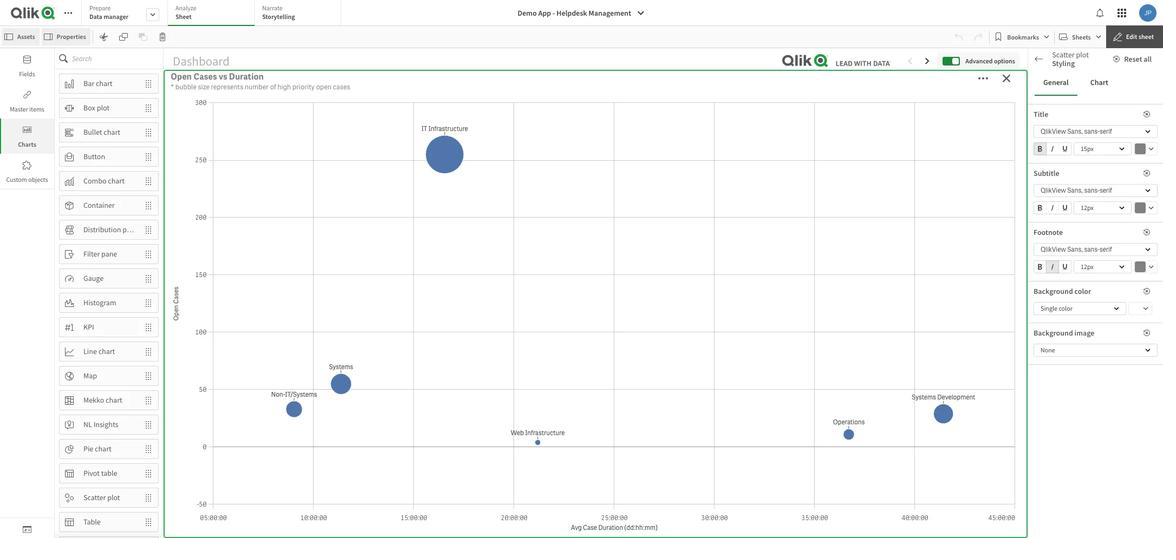 Task type: locate. For each thing, give the bounding box(es) containing it.
6 move image from the top
[[139, 318, 158, 337]]

database image
[[23, 55, 31, 64]]

1 qlikview from the top
[[1041, 127, 1067, 136]]

cases inside open cases vs duration * bubble size represents number of high priority open cases
[[194, 71, 217, 82]]

move image right combo chart at the top left of page
[[139, 172, 158, 190]]

0 vertical spatial state
[[1034, 186, 1050, 196]]

variables image
[[23, 526, 31, 534]]

qlikview down subtitle
[[1041, 186, 1067, 195]]

3 sans- from the top
[[1085, 246, 1100, 254]]

sans, for subtitle
[[1068, 186, 1083, 195]]

1 move image from the top
[[139, 99, 158, 117]]

0 vertical spatial group
[[1034, 143, 1072, 158]]

high
[[278, 82, 291, 92]]

move image for gauge
[[139, 270, 158, 288]]

move image for pivot table
[[139, 465, 158, 483]]

cases left over
[[237, 360, 261, 371]]

high
[[238, 75, 274, 97]]

triangle bottom image for alternate states
[[1029, 169, 1043, 174]]

group down appearance in the top of the page
[[1034, 143, 1072, 158]]

1 vertical spatial styling
[[1055, 284, 1078, 294]]

move image left &
[[139, 367, 158, 386]]

color up 'single color' popup button
[[1075, 287, 1092, 296]]

1 vertical spatial tab list
[[1035, 70, 1157, 96]]

state down subtitle
[[1034, 186, 1050, 196]]

move image for filter pane
[[139, 245, 158, 264]]

serif inside dropdown button
[[1100, 127, 1112, 136]]

cases
[[194, 71, 217, 82], [336, 75, 381, 97], [550, 146, 573, 157], [237, 360, 261, 371]]

1 vertical spatial open
[[527, 146, 548, 157]]

15px
[[1081, 145, 1094, 153]]

3 qlikview sans, sans-serif from the top
[[1041, 246, 1112, 254]]

4 move image from the top
[[139, 221, 158, 239]]

qlikview sans, sans-serif button down need
[[1034, 243, 1158, 256]]

max visible bubbles
[[1034, 411, 1096, 421]]

scatter inside 'scatter plot styling'
[[1053, 50, 1075, 60]]

styling up general button
[[1053, 59, 1075, 68]]

0 vertical spatial qlikview sans, sans-serif
[[1041, 127, 1112, 136]]

1 vertical spatial triangle bottom image
[[1029, 260, 1043, 265]]

scatter for scatter plot
[[83, 493, 106, 503]]

qlikview sans, sans-serif button up 12px popup button
[[1034, 184, 1158, 197]]

0 vertical spatial triangle right image
[[1029, 148, 1043, 154]]

3 sans, from the top
[[1068, 246, 1083, 254]]

2 vertical spatial group
[[1034, 261, 1072, 276]]

1 serif from the top
[[1100, 127, 1112, 136]]

general up alternate
[[1043, 147, 1067, 157]]

general inside general button
[[1044, 78, 1069, 87]]

next image
[[1144, 284, 1150, 294]]

chart right bullet
[[104, 127, 120, 137]]

master
[[10, 105, 28, 113]]

pie chart
[[83, 444, 112, 454]]

chart up general button
[[1054, 59, 1072, 69]]

plot down sheets
[[1077, 50, 1089, 60]]

want
[[1050, 224, 1063, 232]]

10 move image from the top
[[139, 465, 158, 483]]

qlikview sans, sans-serif button
[[1034, 184, 1158, 197], [1034, 243, 1158, 256]]

single color
[[1041, 305, 1073, 313]]

qlikview inside qlikview sans, sans-serif dropdown button
[[1041, 127, 1067, 136]]

color inside popup button
[[1059, 305, 1073, 313]]

1 horizontal spatial state
[[1114, 232, 1128, 241]]

0 vertical spatial serif
[[1100, 127, 1112, 136]]

chart
[[1054, 59, 1072, 69], [1091, 78, 1109, 87]]

bullet
[[83, 127, 102, 137]]

edit sheet
[[1127, 33, 1154, 41]]

triangle right image
[[1029, 148, 1043, 154], [1029, 503, 1043, 508], [1029, 523, 1043, 528]]

open left &
[[169, 360, 190, 371]]

qlikview for title
[[1041, 127, 1067, 136]]

group up palette image at the bottom right of the page
[[1034, 261, 1072, 276]]

12px up the on the right top
[[1081, 204, 1094, 212]]

scatter plot
[[83, 493, 120, 503]]

subtitle
[[1034, 169, 1060, 178]]

8 move image from the top
[[139, 416, 158, 434]]

1 vertical spatial qlikview sans, sans-serif
[[1041, 186, 1112, 195]]

sans- down need
[[1085, 246, 1100, 254]]

sans- for footnote
[[1085, 246, 1100, 254]]

1 move image from the top
[[139, 75, 158, 93]]

1 background from the top
[[1034, 287, 1074, 296]]

1 horizontal spatial color
[[1075, 287, 1092, 296]]

move image for nl insights
[[139, 416, 158, 434]]

edit sheet button
[[1107, 25, 1164, 48]]

to right object
[[1110, 224, 1116, 232]]

1 sans- from the top
[[1085, 127, 1100, 136]]

1 horizontal spatial scatter
[[1053, 50, 1075, 60]]

move image right box plot
[[139, 99, 158, 117]]

plot right box
[[97, 103, 110, 113]]

qlikview sans, sans-serif inside dropdown button
[[1041, 127, 1112, 136]]

table
[[101, 469, 117, 479]]

1 vertical spatial 12px
[[1081, 263, 1094, 271]]

3 qlikview from the top
[[1041, 246, 1067, 254]]

cut image
[[100, 33, 108, 41]]

1 vertical spatial group
[[1034, 202, 1072, 217]]

qlikview sans, sans-serif
[[1041, 127, 1112, 136], [1041, 186, 1112, 195], [1041, 246, 1112, 254]]

12px down if you want to add the object to master visualizations, you need to set state to <inherited>. on the right
[[1081, 263, 1094, 271]]

move image for mekko chart
[[139, 392, 158, 410]]

bubbles
[[1070, 411, 1096, 421]]

chart right line
[[98, 347, 115, 357]]

plot right "distribution"
[[123, 225, 135, 235]]

sans, up presentation
[[1068, 246, 1083, 254]]

1 horizontal spatial tab list
[[1035, 70, 1157, 96]]

color
[[1075, 287, 1092, 296], [1059, 305, 1073, 313]]

scatter right "scatter chart" image
[[1053, 50, 1075, 60]]

203 button
[[742, 75, 1023, 141]]

3 serif from the top
[[1100, 246, 1112, 254]]

chart inside button
[[1091, 78, 1109, 87]]

filter
[[83, 249, 100, 259]]

sans, inside dropdown button
[[1068, 127, 1083, 136]]

1 vertical spatial triangle right image
[[1029, 503, 1043, 508]]

background up single color
[[1034, 287, 1074, 296]]

size
[[198, 82, 210, 92], [1058, 340, 1070, 350]]

chart right pie
[[95, 444, 112, 454]]

12px button
[[1074, 261, 1132, 274]]

sans- up the 15px
[[1085, 127, 1100, 136]]

1 triangle right image from the top
[[1029, 148, 1043, 154]]

0 vertical spatial triangle bottom image
[[1029, 169, 1043, 174]]

size inside open cases vs duration * bubble size represents number of high priority open cases
[[198, 82, 210, 92]]

move image
[[139, 99, 158, 117], [139, 172, 158, 190], [139, 196, 158, 215], [139, 221, 158, 239], [139, 294, 158, 312], [139, 367, 158, 386], [139, 392, 158, 410]]

2 qlikview sans, sans-serif button from the top
[[1034, 243, 1158, 256]]

12px
[[1081, 204, 1094, 212], [1081, 263, 1094, 271]]

bullet chart
[[83, 127, 120, 137]]

open inside open cases vs duration * bubble size represents number of high priority open cases
[[171, 71, 192, 82]]

chart right combo
[[108, 176, 125, 186]]

if
[[1034, 224, 1038, 232]]

0 vertical spatial sans,
[[1068, 127, 1083, 136]]

move image
[[139, 75, 158, 93], [139, 123, 158, 142], [139, 148, 158, 166], [139, 245, 158, 264], [139, 270, 158, 288], [139, 318, 158, 337], [139, 343, 158, 361], [139, 416, 158, 434], [139, 440, 158, 459], [139, 465, 158, 483], [139, 489, 158, 508], [139, 514, 158, 532]]

plot
[[1077, 50, 1089, 60], [97, 103, 110, 113], [123, 225, 135, 235], [107, 493, 120, 503]]

1 qlikview sans, sans-serif button from the top
[[1034, 184, 1158, 197]]

sans-
[[1085, 127, 1100, 136], [1085, 186, 1100, 195], [1085, 246, 1100, 254]]

single
[[1041, 305, 1058, 313]]

1 vertical spatial qlikview sans, sans-serif button
[[1034, 243, 1158, 256]]

0 vertical spatial qlikview sans, sans-serif button
[[1034, 184, 1158, 197]]

cases left vs
[[194, 71, 217, 82]]

to left "add"
[[1065, 224, 1070, 232]]

0 horizontal spatial priority
[[277, 75, 332, 97]]

items
[[29, 105, 44, 113]]

0 horizontal spatial color
[[1059, 305, 1073, 313]]

serif
[[1100, 127, 1112, 136], [1100, 186, 1112, 195], [1100, 246, 1112, 254]]

group
[[1034, 143, 1072, 158], [1034, 202, 1072, 217], [1034, 261, 1072, 276]]

container
[[83, 201, 115, 210]]

priority right by
[[586, 146, 616, 157]]

of
[[270, 82, 276, 92]]

scatter for scatter plot styling
[[1053, 50, 1075, 60]]

1 vertical spatial sans,
[[1068, 186, 1083, 195]]

visible
[[1048, 411, 1069, 421]]

3 move image from the top
[[139, 148, 158, 166]]

navigation
[[1034, 308, 1068, 318]]

2 group from the top
[[1034, 202, 1072, 217]]

qlikview
[[1041, 127, 1067, 136], [1041, 186, 1067, 195], [1041, 246, 1067, 254]]

9 move image from the top
[[139, 440, 158, 459]]

6 move image from the top
[[139, 367, 158, 386]]

12px for subtitle
[[1081, 204, 1094, 212]]

tab list containing general
[[1035, 70, 1157, 96]]

sans- inside qlikview sans, sans-serif dropdown button
[[1085, 127, 1100, 136]]

plot for box plot
[[97, 103, 110, 113]]

move image right mekko chart
[[139, 392, 158, 410]]

data
[[89, 12, 102, 21]]

&
[[192, 360, 198, 371]]

move image for bar chart
[[139, 75, 158, 93]]

1 vertical spatial sans-
[[1085, 186, 1100, 195]]

7 move image from the top
[[139, 343, 158, 361]]

puzzle image
[[23, 161, 31, 170]]

3 move image from the top
[[139, 196, 158, 215]]

2 qlikview sans, sans-serif from the top
[[1041, 186, 1112, 195]]

qlikview down visualizations,
[[1041, 246, 1067, 254]]

1 group from the top
[[1034, 143, 1072, 158]]

1 qlikview sans, sans-serif from the top
[[1041, 127, 1112, 136]]

chart right bar at the left
[[96, 79, 113, 88]]

triangle bottom image down "<inherited>."
[[1029, 260, 1043, 265]]

tab list
[[81, 0, 345, 27], [1035, 70, 1157, 96]]

if you want to add the object to master visualizations, you need to set state to <inherited>.
[[1034, 224, 1136, 249]]

sans- up 12px popup button
[[1085, 186, 1100, 195]]

move image for bullet chart
[[139, 123, 158, 142]]

qlikview sans, sans-serif up the 15px
[[1041, 127, 1112, 136]]

2 vertical spatial triangle right image
[[1029, 523, 1043, 528]]

to
[[1065, 224, 1070, 232], [1110, 224, 1116, 232], [1098, 232, 1104, 241], [1129, 232, 1135, 241]]

1 horizontal spatial you
[[1073, 232, 1083, 241]]

triangle bottom image down appearance in the top of the page
[[1029, 169, 1043, 174]]

time
[[283, 360, 302, 371]]

2 vertical spatial sans,
[[1068, 246, 1083, 254]]

11 move image from the top
[[139, 489, 158, 508]]

chart down suggestions
[[1091, 78, 1109, 87]]

move image right container
[[139, 196, 158, 215]]

chart for bar chart
[[96, 79, 113, 88]]

0 vertical spatial tab list
[[81, 0, 345, 27]]

chart right mekko
[[106, 396, 122, 405]]

move image right distribution plot
[[139, 221, 158, 239]]

1 horizontal spatial chart
[[1091, 78, 1109, 87]]

move image for table
[[139, 514, 158, 532]]

background up the bubble size
[[1034, 328, 1074, 338]]

1 vertical spatial priority
[[586, 146, 616, 157]]

12px button
[[1074, 202, 1132, 215]]

1 12px from the top
[[1081, 204, 1094, 212]]

plot down table
[[107, 493, 120, 503]]

open for open & resolved cases over time
[[169, 360, 190, 371]]

2 vertical spatial serif
[[1100, 246, 1112, 254]]

4 move image from the top
[[139, 245, 158, 264]]

7 move image from the top
[[139, 392, 158, 410]]

qlikview sans, sans-serif down 'states'
[[1041, 186, 1112, 195]]

line
[[1049, 449, 1061, 459]]

0 vertical spatial size
[[198, 82, 210, 92]]

combo
[[83, 176, 107, 186]]

2 move image from the top
[[139, 123, 158, 142]]

grid line spacing auto
[[1034, 449, 1087, 472]]

3 group from the top
[[1034, 261, 1072, 276]]

0 vertical spatial 12px
[[1081, 204, 1094, 212]]

copy image
[[119, 33, 128, 41]]

custom
[[6, 176, 27, 184]]

chart for chart suggestions
[[1054, 59, 1072, 69]]

sans, for title
[[1068, 127, 1083, 136]]

0 vertical spatial styling
[[1053, 59, 1075, 68]]

open left by
[[527, 146, 548, 157]]

qlikview down title
[[1041, 127, 1067, 136]]

12px inside dropdown button
[[1081, 263, 1094, 271]]

serif up '15px' dropdown button
[[1100, 127, 1112, 136]]

single color button
[[1034, 302, 1127, 315]]

0 vertical spatial general
[[1044, 78, 1069, 87]]

2 background from the top
[[1034, 328, 1074, 338]]

demo app - helpdesk management
[[518, 8, 632, 18]]

you right if
[[1039, 224, 1048, 232]]

pivot
[[83, 469, 100, 479]]

2 sans- from the top
[[1085, 186, 1100, 195]]

spacing
[[1062, 449, 1087, 459]]

1 vertical spatial chart
[[1091, 78, 1109, 87]]

0 vertical spatial scatter
[[1053, 50, 1075, 60]]

the
[[1083, 224, 1091, 232]]

cases right 'open'
[[336, 75, 381, 97]]

plot inside 'scatter plot styling'
[[1077, 50, 1089, 60]]

suggestions
[[1073, 59, 1112, 69]]

142 button
[[455, 75, 736, 141]]

2 12px from the top
[[1081, 263, 1094, 271]]

serif up 12px popup button
[[1100, 186, 1112, 195]]

nl insights
[[83, 420, 118, 430]]

next sheet: performance image
[[924, 57, 932, 65]]

move image right 'histogram'
[[139, 294, 158, 312]]

0 vertical spatial sans-
[[1085, 127, 1100, 136]]

1 triangle bottom image from the top
[[1029, 169, 1043, 174]]

size right bubble
[[198, 82, 210, 92]]

scatter up table
[[83, 493, 106, 503]]

2 vertical spatial sans-
[[1085, 246, 1100, 254]]

qlikview sans, sans-serif up presentation
[[1041, 246, 1112, 254]]

all
[[1144, 54, 1152, 64]]

12 move image from the top
[[139, 514, 158, 532]]

link image
[[23, 91, 31, 99]]

1 vertical spatial background
[[1034, 328, 1074, 338]]

plot for distribution plot
[[123, 225, 135, 235]]

to left the set
[[1098, 232, 1104, 241]]

move image for histogram
[[139, 294, 158, 312]]

0 horizontal spatial chart
[[1054, 59, 1072, 69]]

you left the on the right top
[[1073, 232, 1083, 241]]

general down "scatter chart" image
[[1044, 78, 1069, 87]]

master
[[1117, 224, 1136, 232]]

1 vertical spatial state
[[1114, 232, 1128, 241]]

1 vertical spatial size
[[1058, 340, 1070, 350]]

manager
[[104, 12, 128, 21]]

2 triangle bottom image from the top
[[1029, 260, 1043, 265]]

None text field
[[1034, 423, 1127, 438]]

you
[[1039, 224, 1048, 232], [1073, 232, 1083, 241]]

0 vertical spatial priority
[[277, 75, 332, 97]]

2 vertical spatial qlikview sans, sans-serif
[[1041, 246, 1112, 254]]

0 vertical spatial chart
[[1054, 59, 1072, 69]]

line chart
[[83, 347, 115, 357]]

scatter
[[1053, 50, 1075, 60], [83, 493, 106, 503]]

triangle bottom image
[[1029, 169, 1043, 174], [1029, 260, 1043, 265]]

styling up single color
[[1055, 284, 1078, 294]]

cases inside high priority cases 72
[[336, 75, 381, 97]]

0 horizontal spatial size
[[198, 82, 210, 92]]

chart
[[96, 79, 113, 88], [104, 127, 120, 137], [108, 176, 125, 186], [98, 347, 115, 357], [106, 396, 122, 405], [95, 444, 112, 454]]

142
[[566, 97, 625, 141]]

0 horizontal spatial scatter
[[83, 493, 106, 503]]

distribution plot
[[83, 225, 135, 235]]

custom objects
[[6, 176, 48, 184]]

2 move image from the top
[[139, 172, 158, 190]]

edit
[[1127, 33, 1138, 41]]

sans, up the 15px
[[1068, 127, 1083, 136]]

open left vs
[[171, 71, 192, 82]]

scatter plot styling
[[1053, 50, 1089, 68]]

0 vertical spatial color
[[1075, 287, 1092, 296]]

12px inside popup button
[[1081, 204, 1094, 212]]

bubble size
[[1034, 340, 1070, 350]]

size down background image
[[1058, 340, 1070, 350]]

pivot table
[[83, 469, 117, 479]]

0 vertical spatial qlikview
[[1041, 127, 1067, 136]]

color right single
[[1059, 305, 1073, 313]]

state right the set
[[1114, 232, 1128, 241]]

app
[[539, 8, 551, 18]]

2 sans, from the top
[[1068, 186, 1083, 195]]

1 vertical spatial scatter
[[83, 493, 106, 503]]

sans, down 'states'
[[1068, 186, 1083, 195]]

serif down the set
[[1100, 246, 1112, 254]]

appearance tab
[[1029, 121, 1164, 141]]

advanced options
[[966, 57, 1016, 65]]

0 horizontal spatial tab list
[[81, 0, 345, 27]]

2 qlikview from the top
[[1041, 186, 1067, 195]]

qlikview for footnote
[[1041, 246, 1067, 254]]

5 move image from the top
[[139, 270, 158, 288]]

priority
[[292, 82, 315, 92]]

1 vertical spatial color
[[1059, 305, 1073, 313]]

1 vertical spatial serif
[[1100, 186, 1112, 195]]

1 sans, from the top
[[1068, 127, 1083, 136]]

application
[[0, 0, 1164, 539]]

priority inside high priority cases 72
[[277, 75, 332, 97]]

qlikview for subtitle
[[1041, 186, 1067, 195]]

background color
[[1034, 287, 1092, 296]]

reset
[[1125, 54, 1143, 64]]

2 serif from the top
[[1100, 186, 1112, 195]]

serif for footnote
[[1100, 246, 1112, 254]]

add
[[1071, 224, 1082, 232]]

gauge
[[83, 274, 104, 283]]

0 vertical spatial background
[[1034, 287, 1074, 296]]

bar chart
[[83, 79, 113, 88]]

1 vertical spatial qlikview
[[1041, 186, 1067, 195]]

priority right of
[[277, 75, 332, 97]]

2 vertical spatial open
[[169, 360, 190, 371]]

group for subtitle
[[1034, 202, 1072, 217]]

cases
[[333, 82, 350, 92]]

0 vertical spatial open
[[171, 71, 192, 82]]

2 vertical spatial qlikview
[[1041, 246, 1067, 254]]

state inside if you want to add the object to master visualizations, you need to set state to <inherited>.
[[1114, 232, 1128, 241]]

5 move image from the top
[[139, 294, 158, 312]]

group up want
[[1034, 202, 1072, 217]]



Task type: describe. For each thing, give the bounding box(es) containing it.
qlikview sans, sans-serif button for subtitle
[[1034, 184, 1158, 197]]

combo chart
[[83, 176, 125, 186]]

qlikview sans, sans-serif for footnote
[[1041, 246, 1112, 254]]

<inherited>.
[[1034, 241, 1066, 249]]

filter pane
[[83, 249, 117, 259]]

box
[[83, 103, 95, 113]]

background for background color
[[1034, 287, 1074, 296]]

serif for title
[[1100, 127, 1112, 136]]

helpdesk
[[557, 8, 587, 18]]

objects
[[28, 176, 48, 184]]

custom objects button
[[0, 154, 54, 189]]

insights
[[94, 420, 118, 430]]

analyze sheet
[[176, 4, 196, 21]]

qlikview sans, sans-serif button
[[1034, 125, 1158, 138]]

properties
[[57, 33, 86, 41]]

mekko chart
[[83, 396, 122, 405]]

72
[[290, 97, 329, 141]]

management
[[589, 8, 632, 18]]

*
[[171, 82, 174, 92]]

nl
[[83, 420, 92, 430]]

charts
[[18, 140, 36, 148]]

object image
[[23, 126, 31, 134]]

button
[[83, 152, 105, 162]]

set
[[1105, 232, 1113, 241]]

grid
[[1034, 449, 1047, 459]]

james peterson image
[[1140, 4, 1157, 22]]

visualizations,
[[1034, 232, 1072, 241]]

plot for scatter plot styling
[[1077, 50, 1089, 60]]

max
[[1034, 411, 1047, 421]]

qlikview sans, sans-serif button for footnote
[[1034, 243, 1158, 256]]

delete image
[[158, 33, 167, 41]]

none
[[1041, 346, 1056, 354]]

demo app - helpdesk management button
[[511, 4, 652, 22]]

1 vertical spatial general
[[1043, 147, 1067, 157]]

reset all
[[1125, 54, 1152, 64]]

number
[[245, 82, 269, 92]]

represents
[[211, 82, 243, 92]]

open cases by priority type
[[527, 146, 636, 157]]

assets button
[[2, 28, 39, 46]]

Search text field
[[72, 48, 163, 69]]

move image for button
[[139, 148, 158, 166]]

alternate
[[1043, 167, 1072, 177]]

prepare
[[89, 4, 111, 12]]

0 horizontal spatial you
[[1039, 224, 1048, 232]]

group for title
[[1034, 143, 1072, 158]]

options
[[994, 57, 1016, 65]]

prepare data manager
[[89, 4, 128, 21]]

1 horizontal spatial priority
[[586, 146, 616, 157]]

storytelling
[[262, 12, 295, 21]]

sans, for footnote
[[1068, 246, 1083, 254]]

duration
[[229, 71, 264, 82]]

master items
[[10, 105, 44, 113]]

need
[[1084, 232, 1097, 241]]

tab list containing prepare
[[81, 0, 345, 27]]

chart for line chart
[[98, 347, 115, 357]]

open
[[316, 82, 332, 92]]

color for background color
[[1075, 287, 1092, 296]]

chart for combo chart
[[108, 176, 125, 186]]

appearance
[[1034, 126, 1072, 136]]

move image for combo chart
[[139, 172, 158, 190]]

analyze
[[176, 4, 196, 12]]

203
[[853, 97, 912, 141]]

sheets
[[1073, 33, 1091, 41]]

general button
[[1035, 70, 1078, 96]]

3 triangle right image from the top
[[1029, 523, 1043, 528]]

0 horizontal spatial state
[[1034, 186, 1050, 196]]

line
[[83, 347, 97, 357]]

application containing 72
[[0, 0, 1164, 539]]

group for footnote
[[1034, 261, 1072, 276]]

plot for scatter plot
[[107, 493, 120, 503]]

move image for line chart
[[139, 343, 158, 361]]

color for single color
[[1059, 305, 1073, 313]]

cases left by
[[550, 146, 573, 157]]

move image for map
[[139, 367, 158, 386]]

object
[[1093, 224, 1109, 232]]

12px for footnote
[[1081, 263, 1094, 271]]

presentation
[[1043, 258, 1083, 268]]

sheet
[[1139, 33, 1154, 41]]

triangle right image
[[1029, 483, 1043, 488]]

open cases vs duration * bubble size represents number of high priority open cases
[[171, 71, 350, 92]]

move image for box plot
[[139, 99, 158, 117]]

footnote
[[1034, 228, 1063, 237]]

table
[[83, 518, 101, 527]]

move image for pie chart
[[139, 440, 158, 459]]

open & resolved cases over time
[[169, 360, 302, 371]]

styling inside 'scatter plot styling'
[[1053, 59, 1075, 68]]

serif for subtitle
[[1100, 186, 1112, 195]]

assets
[[17, 33, 35, 41]]

sans- for title
[[1085, 127, 1100, 136]]

scatter chart image
[[1037, 60, 1045, 68]]

bookmarks button
[[992, 28, 1053, 46]]

charts button
[[0, 119, 54, 154]]

high priority cases 72
[[238, 75, 381, 141]]

alternate states
[[1043, 167, 1092, 177]]

mekko
[[83, 396, 104, 405]]

1 horizontal spatial size
[[1058, 340, 1070, 350]]

by
[[575, 146, 584, 157]]

to right the set
[[1129, 232, 1135, 241]]

chart button
[[1082, 70, 1118, 96]]

move image for kpi
[[139, 318, 158, 337]]

auto
[[1034, 462, 1049, 472]]

master items button
[[0, 83, 54, 119]]

histogram
[[83, 298, 116, 308]]

sans- for subtitle
[[1085, 186, 1100, 195]]

resolved
[[200, 360, 235, 371]]

background image
[[1034, 328, 1095, 338]]

narrate storytelling
[[262, 4, 295, 21]]

2 triangle right image from the top
[[1029, 503, 1043, 508]]

sheet
[[176, 12, 192, 21]]

open for open cases vs duration * bubble size represents number of high priority open cases
[[171, 71, 192, 82]]

background for background image
[[1034, 328, 1074, 338]]

palette image
[[1039, 285, 1048, 293]]

open for open cases by priority type
[[527, 146, 548, 157]]

triangle bottom image for presentation
[[1029, 260, 1043, 265]]

-
[[553, 8, 555, 18]]

move image for distribution plot
[[139, 221, 158, 239]]

chart for pie chart
[[95, 444, 112, 454]]

move image for scatter plot
[[139, 489, 158, 508]]

qlikview sans, sans-serif for title
[[1041, 127, 1112, 136]]

states
[[1073, 167, 1092, 177]]

bubble
[[175, 82, 197, 92]]

fields button
[[0, 48, 54, 83]]

pie
[[83, 444, 93, 454]]

move image for container
[[139, 196, 158, 215]]

chart for chart
[[1091, 78, 1109, 87]]

narrate
[[262, 4, 283, 12]]

reset all button
[[1107, 50, 1161, 68]]

chart for bullet chart
[[104, 127, 120, 137]]

qlikview sans, sans-serif for subtitle
[[1041, 186, 1112, 195]]

map
[[83, 371, 97, 381]]

chart for mekko chart
[[106, 396, 122, 405]]



Task type: vqa. For each thing, say whether or not it's contained in the screenshot.
1st "QlikView Sans, sans-serif" from the top
yes



